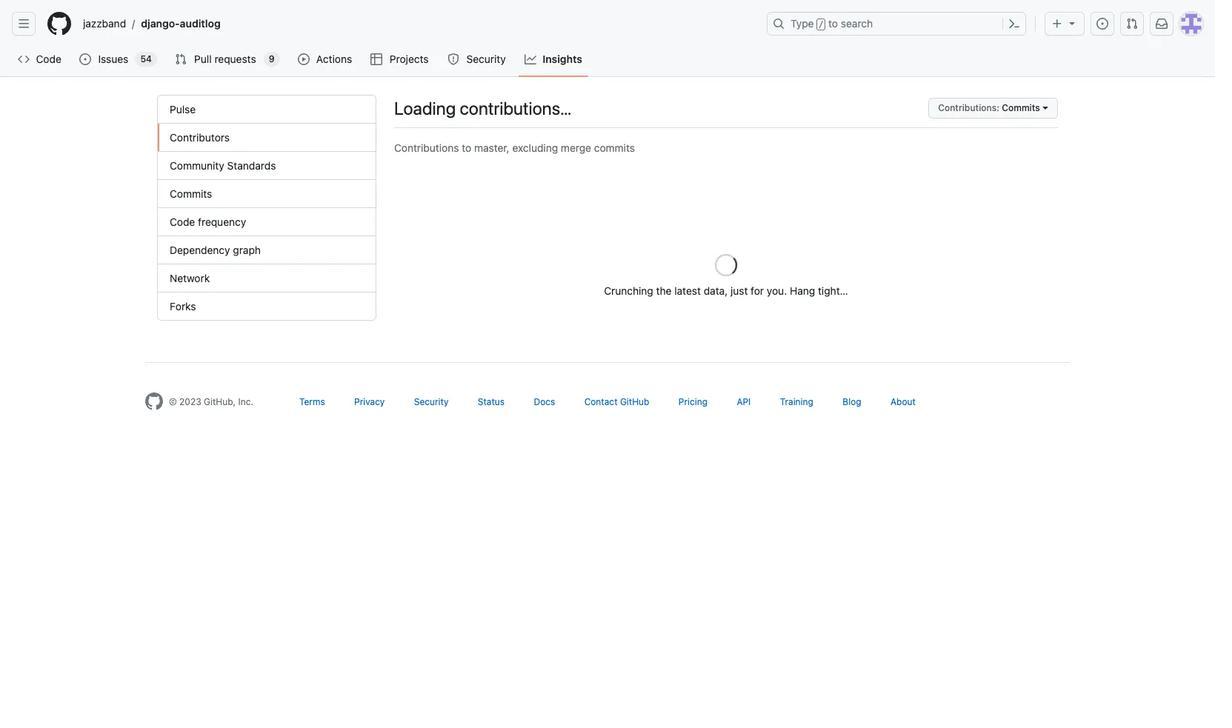 Task type: vqa. For each thing, say whether or not it's contained in the screenshot.
requests
yes



Task type: locate. For each thing, give the bounding box(es) containing it.
0 vertical spatial code
[[36, 53, 61, 65]]

0 horizontal spatial /
[[132, 17, 135, 30]]

shield image
[[448, 53, 460, 65]]

loading
[[394, 98, 456, 119]]

homepage image
[[47, 12, 71, 36]]

pull
[[194, 53, 212, 65]]

to
[[829, 17, 839, 30], [462, 142, 472, 154]]

security link
[[442, 48, 513, 70], [414, 397, 449, 408]]

network link
[[158, 265, 376, 293]]

commits inside insights element
[[170, 188, 212, 200]]

forks link
[[158, 293, 376, 320]]

code right the code image
[[36, 53, 61, 65]]

0 horizontal spatial code
[[36, 53, 61, 65]]

loading contributions…
[[394, 98, 572, 119]]

to left search
[[829, 17, 839, 30]]

0 horizontal spatial to
[[462, 142, 472, 154]]

code inside insights element
[[170, 216, 195, 228]]

projects
[[390, 53, 429, 65]]

forks
[[170, 300, 196, 313]]

1 horizontal spatial /
[[819, 19, 824, 30]]

api link
[[737, 397, 751, 408]]

0 vertical spatial to
[[829, 17, 839, 30]]

community standards link
[[158, 152, 376, 180]]

command palette image
[[1009, 18, 1021, 30]]

commits
[[1003, 102, 1041, 113], [170, 188, 212, 200]]

git pull request image
[[175, 53, 187, 65]]

issues
[[98, 53, 129, 65]]

1 vertical spatial to
[[462, 142, 472, 154]]

1 vertical spatial code
[[170, 216, 195, 228]]

code
[[36, 53, 61, 65], [170, 216, 195, 228]]

/ inside type / to search
[[819, 19, 824, 30]]

actions link
[[292, 48, 359, 70]]

docs link
[[534, 397, 556, 408]]

security link left status
[[414, 397, 449, 408]]

search
[[841, 17, 874, 30]]

0 horizontal spatial commits
[[170, 188, 212, 200]]

code frequency link
[[158, 208, 376, 237]]

the
[[657, 285, 672, 297]]

security link up loading contributions…
[[442, 48, 513, 70]]

commits down community
[[170, 188, 212, 200]]

code link
[[12, 48, 68, 70]]

/ inside jazzband / django-auditlog
[[132, 17, 135, 30]]

contact github link
[[585, 397, 650, 408]]

to left master, in the top left of the page
[[462, 142, 472, 154]]

crunching
[[604, 285, 654, 297]]

frequency
[[198, 216, 246, 228]]

django-
[[141, 17, 180, 30]]

1 horizontal spatial issue opened image
[[1097, 18, 1109, 30]]

1 horizontal spatial to
[[829, 17, 839, 30]]

status link
[[478, 397, 505, 408]]

issue opened image for git pull request image
[[1097, 18, 1109, 30]]

contributors
[[170, 131, 230, 144]]

security right shield icon
[[467, 53, 506, 65]]

contact github
[[585, 397, 650, 408]]

code up dependency
[[170, 216, 195, 228]]

latest
[[675, 285, 701, 297]]

1 horizontal spatial code
[[170, 216, 195, 228]]

/ left django-
[[132, 17, 135, 30]]

/ for jazzband
[[132, 17, 135, 30]]

pricing link
[[679, 397, 708, 408]]

github
[[620, 397, 650, 408]]

issue opened image for git pull request icon
[[80, 53, 91, 65]]

pricing
[[679, 397, 708, 408]]

/ right type
[[819, 19, 824, 30]]

community
[[170, 159, 225, 172]]

training
[[781, 397, 814, 408]]

commits right contributions:
[[1003, 102, 1041, 113]]

dependency graph link
[[158, 237, 376, 265]]

about link
[[891, 397, 916, 408]]

pulse
[[170, 103, 196, 116]]

training link
[[781, 397, 814, 408]]

contributions to master, excluding merge commits
[[394, 142, 635, 154]]

commits link
[[158, 180, 376, 208]]

list
[[77, 12, 758, 36]]

about
[[891, 397, 916, 408]]

terms link
[[300, 397, 325, 408]]

security left status
[[414, 397, 449, 408]]

issue opened image left git pull request image
[[1097, 18, 1109, 30]]

security
[[467, 53, 506, 65], [414, 397, 449, 408]]

issue opened image left issues
[[80, 53, 91, 65]]

0 vertical spatial security link
[[442, 48, 513, 70]]

code for code
[[36, 53, 61, 65]]

1 vertical spatial issue opened image
[[80, 53, 91, 65]]

blog link
[[843, 397, 862, 408]]

data,
[[704, 285, 728, 297]]

list containing jazzband
[[77, 12, 758, 36]]

dependency graph
[[170, 244, 261, 257]]

54
[[140, 53, 152, 65]]

/
[[132, 17, 135, 30], [819, 19, 824, 30]]

1 vertical spatial commits
[[170, 188, 212, 200]]

dependency
[[170, 244, 230, 257]]

1 horizontal spatial commits
[[1003, 102, 1041, 113]]

play image
[[298, 53, 310, 65]]

pulse link
[[158, 96, 376, 124]]

graph
[[233, 244, 261, 257]]

type
[[791, 17, 814, 30]]

you.
[[767, 285, 788, 297]]

actions
[[317, 53, 352, 65]]

auditlog
[[180, 17, 221, 30]]

issue opened image
[[1097, 18, 1109, 30], [80, 53, 91, 65]]

0 vertical spatial commits
[[1003, 102, 1041, 113]]

0 horizontal spatial security
[[414, 397, 449, 408]]

community standards
[[170, 159, 276, 172]]

0 vertical spatial security
[[467, 53, 506, 65]]

inc.
[[238, 397, 254, 408]]

docs
[[534, 397, 556, 408]]

0 horizontal spatial issue opened image
[[80, 53, 91, 65]]

type / to search
[[791, 17, 874, 30]]

0 vertical spatial issue opened image
[[1097, 18, 1109, 30]]



Task type: describe. For each thing, give the bounding box(es) containing it.
merge
[[561, 142, 592, 154]]

2023
[[179, 397, 201, 408]]

code image
[[18, 53, 30, 65]]

blog
[[843, 397, 862, 408]]

privacy
[[354, 397, 385, 408]]

contributions…
[[460, 98, 572, 119]]

insights element
[[157, 95, 377, 321]]

insights link
[[519, 48, 589, 70]]

network
[[170, 272, 210, 285]]

privacy link
[[354, 397, 385, 408]]

code for code frequency
[[170, 216, 195, 228]]

github,
[[204, 397, 236, 408]]

homepage image
[[145, 393, 163, 411]]

standards
[[227, 159, 276, 172]]

jazzband link
[[77, 12, 132, 36]]

master,
[[474, 142, 510, 154]]

terms
[[300, 397, 325, 408]]

1 vertical spatial security
[[414, 397, 449, 408]]

api
[[737, 397, 751, 408]]

tight…
[[819, 285, 849, 297]]

notifications image
[[1157, 18, 1168, 30]]

jazzband / django-auditlog
[[83, 17, 221, 30]]

©
[[169, 397, 177, 408]]

table image
[[371, 53, 383, 65]]

status
[[478, 397, 505, 408]]

hang
[[790, 285, 816, 297]]

contributions:
[[939, 102, 1000, 113]]

crunching the latest data, just for you. hang tight…
[[604, 285, 849, 297]]

code frequency
[[170, 216, 246, 228]]

/ for type
[[819, 19, 824, 30]]

1 horizontal spatial security
[[467, 53, 506, 65]]

just
[[731, 285, 748, 297]]

projects link
[[365, 48, 436, 70]]

plus image
[[1052, 18, 1064, 30]]

contributions
[[394, 142, 459, 154]]

commits
[[594, 142, 635, 154]]

contributions: commits
[[939, 102, 1041, 113]]

excluding
[[513, 142, 558, 154]]

pull requests
[[194, 53, 256, 65]]

contact
[[585, 397, 618, 408]]

triangle down image
[[1067, 17, 1079, 29]]

© 2023 github, inc.
[[169, 397, 254, 408]]

requests
[[215, 53, 256, 65]]

git pull request image
[[1127, 18, 1139, 30]]

1 vertical spatial security link
[[414, 397, 449, 408]]

graph image
[[525, 53, 537, 65]]

for
[[751, 285, 764, 297]]

django-auditlog link
[[135, 12, 227, 36]]

jazzband
[[83, 17, 126, 30]]

9
[[269, 53, 275, 65]]

contributors link
[[158, 124, 376, 152]]

insights
[[543, 53, 583, 65]]



